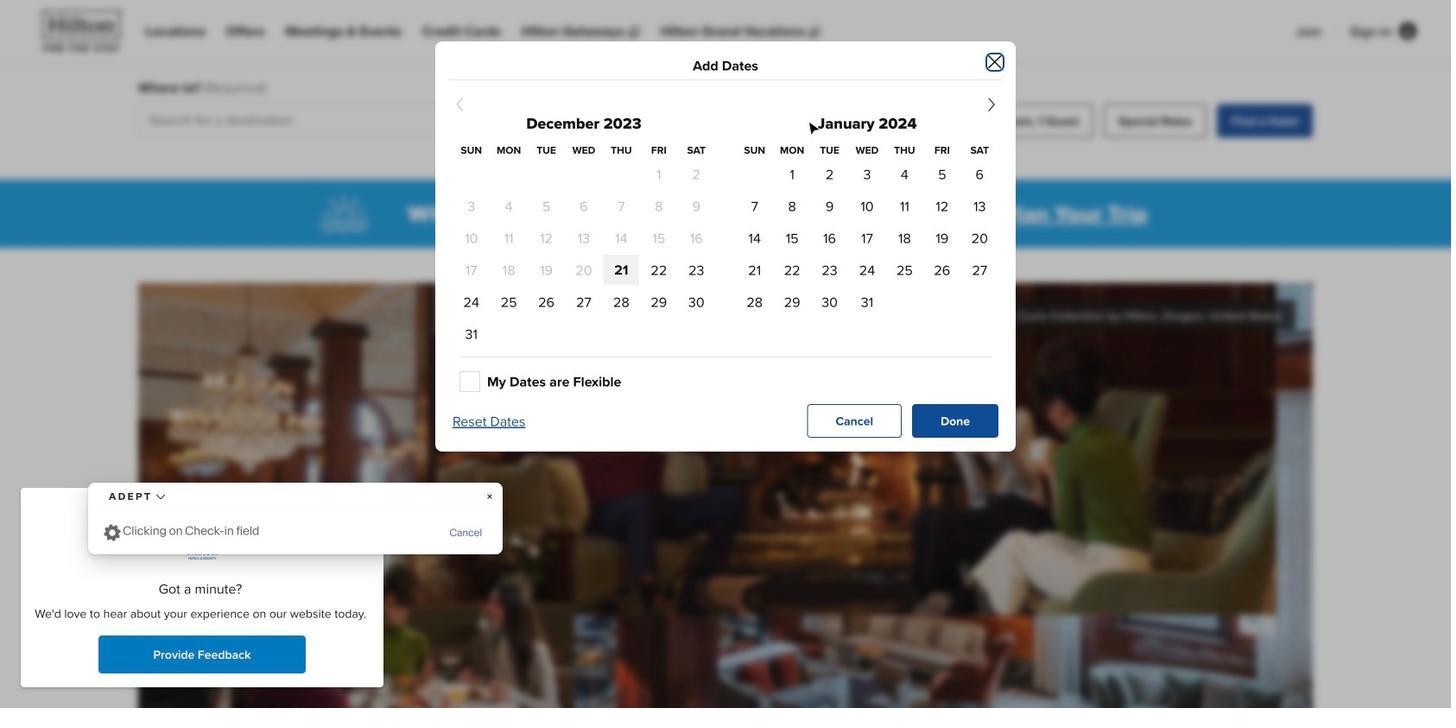 Task type: describe. For each thing, give the bounding box(es) containing it.
three people sitting around a fire in a living room image
[[138, 283, 1314, 709]]

hilton hotels & resorts logo image
[[176, 531, 229, 572]]

add dates dialog
[[436, 41, 1016, 452]]

sun over water image
[[304, 186, 387, 242]]

hilton for the stay image
[[35, 7, 131, 55]]



Task type: locate. For each thing, give the bounding box(es) containing it.
close image
[[337, 508, 352, 523]]

0 horizontal spatial grid
[[453, 143, 716, 350]]

dialog
[[21, 488, 384, 688]]

where will you stay next? choose from top destinations. element
[[407, 200, 1148, 228]]

grid
[[453, 143, 716, 350], [736, 143, 999, 318]]

none checkbox inside add dates dialog
[[460, 372, 480, 392]]

add dates element
[[463, 59, 989, 73]]

1 horizontal spatial grid
[[736, 143, 999, 318]]

None checkbox
[[460, 372, 480, 392]]

1 grid from the left
[[453, 143, 716, 350]]

2 grid from the left
[[736, 143, 999, 318]]



Task type: vqa. For each thing, say whether or not it's contained in the screenshot.
select dates dialog
no



